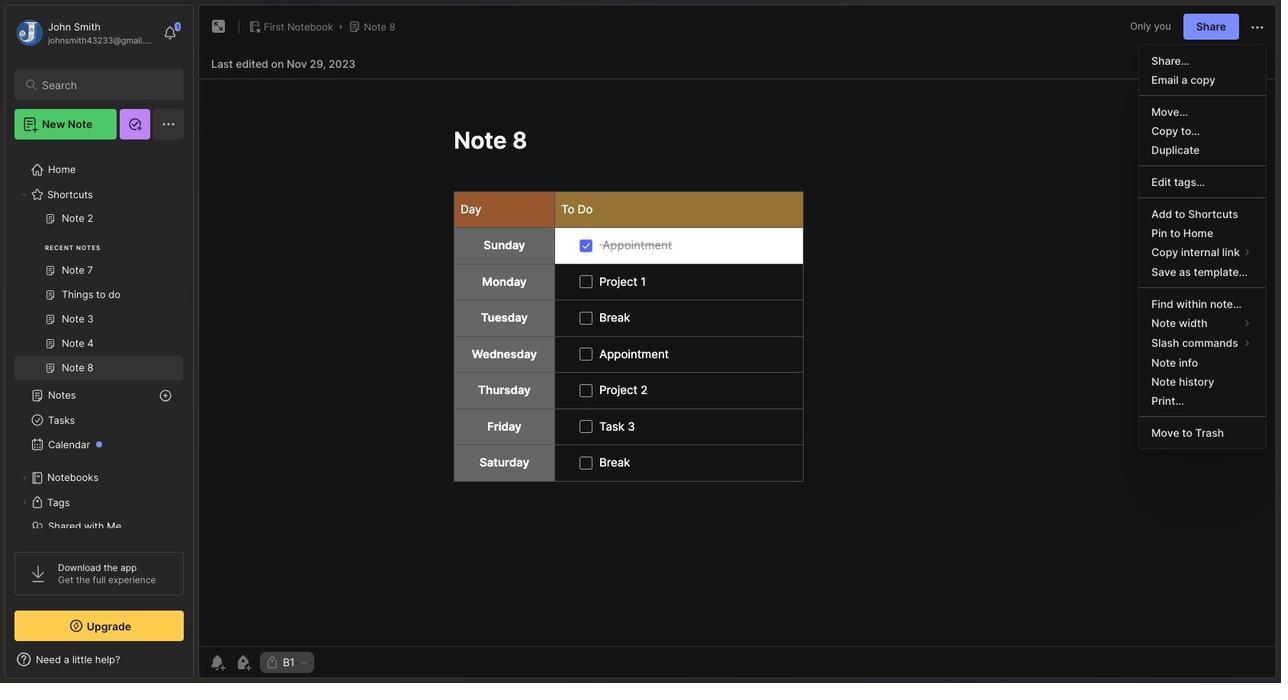 Task type: vqa. For each thing, say whether or not it's contained in the screenshot.
Finished Tag actions field
no



Task type: describe. For each thing, give the bounding box(es) containing it.
dropdown list menu
[[1140, 51, 1266, 442]]

expand notebooks image
[[20, 474, 29, 483]]

group inside main element
[[14, 207, 183, 390]]

expand note image
[[210, 18, 228, 36]]

more actions image
[[1249, 18, 1267, 36]]

main element
[[0, 0, 198, 684]]

expand tags image
[[20, 498, 29, 507]]

Slash commands field
[[1140, 333, 1266, 353]]

none search field inside main element
[[42, 76, 170, 94]]

Copy internal link field
[[1140, 242, 1266, 262]]



Task type: locate. For each thing, give the bounding box(es) containing it.
Account field
[[14, 18, 156, 48]]

add a reminder image
[[208, 654, 227, 672]]

More actions field
[[1249, 17, 1267, 36]]

Note width field
[[1140, 313, 1266, 333]]

tree inside main element
[[5, 149, 193, 573]]

click to collapse image
[[193, 655, 204, 674]]

None search field
[[42, 76, 170, 94]]

group
[[14, 207, 183, 390]]

tree
[[5, 149, 193, 573]]

WHAT'S NEW field
[[5, 648, 193, 672]]

Note Editor text field
[[199, 79, 1276, 647]]

Search text field
[[42, 78, 170, 92]]

B1 Tag actions field
[[295, 658, 309, 668]]

add tag image
[[234, 654, 253, 672]]

note window element
[[198, 5, 1277, 683]]



